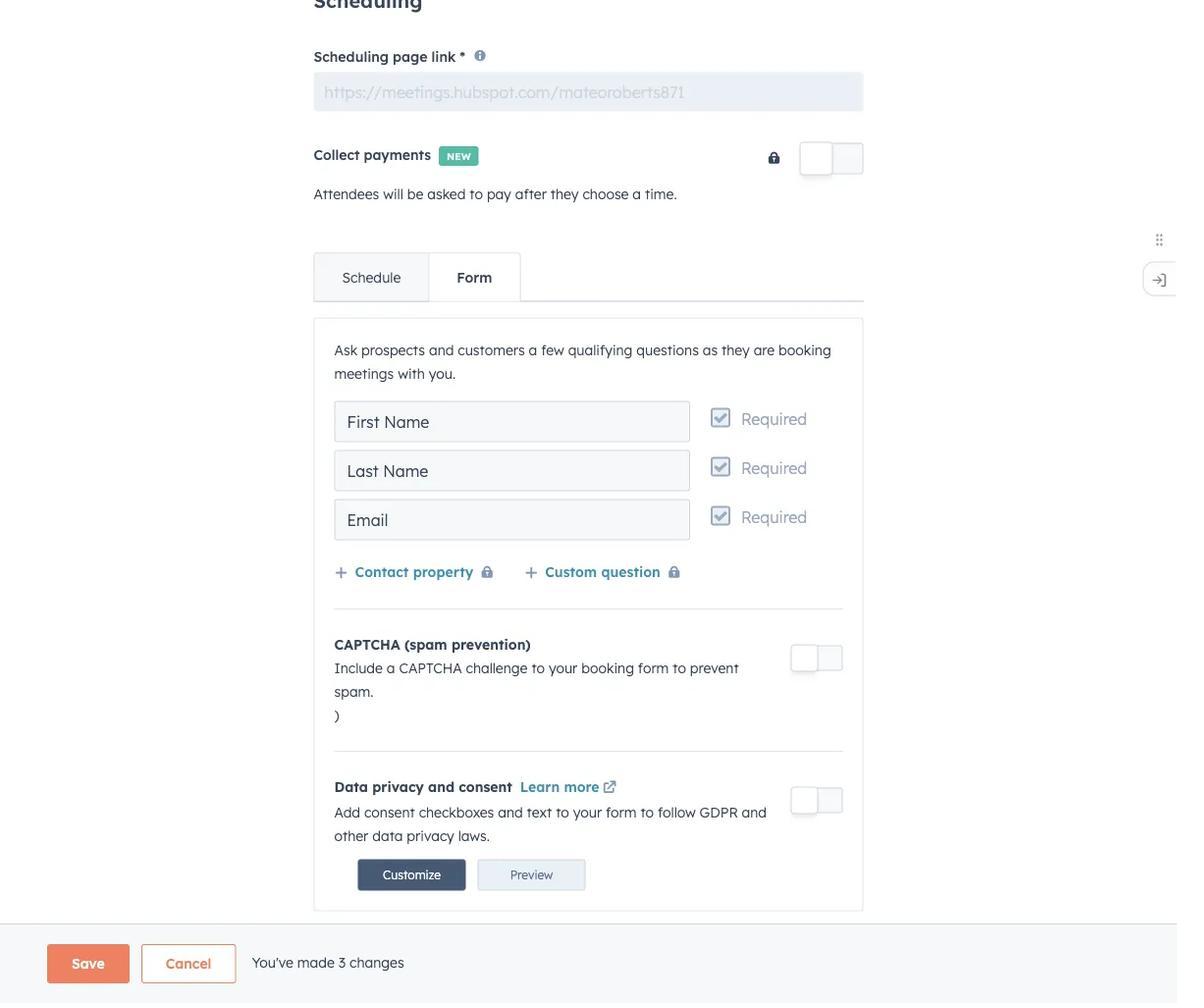 Task type: vqa. For each thing, say whether or not it's contained in the screenshot.
consent
yes



Task type: locate. For each thing, give the bounding box(es) containing it.
1 horizontal spatial form
[[638, 660, 669, 677]]

link opens in a new window image
[[603, 777, 617, 801], [603, 782, 617, 796]]

will
[[383, 185, 403, 202]]

you've made 3 changes
[[252, 954, 404, 971]]

your
[[549, 660, 578, 677], [573, 804, 602, 821]]

1 vertical spatial form
[[606, 804, 637, 821]]

prospects
[[361, 341, 425, 359]]

captcha (spam prevention) include a captcha challenge to your booking form to prevent spam.
[[334, 637, 739, 701]]

privacy
[[372, 779, 424, 796], [407, 828, 454, 845]]

name
[[384, 412, 429, 432], [383, 461, 428, 481]]

a left time.
[[633, 185, 641, 202]]

qualifying
[[568, 341, 633, 359]]

form
[[638, 660, 669, 677], [606, 804, 637, 821]]

0 vertical spatial form
[[638, 660, 669, 677]]

booking
[[779, 341, 831, 359], [582, 660, 634, 677]]

a inside captcha (spam prevention) include a captcha challenge to your booking form to prevent spam.
[[387, 660, 395, 677]]

form left prevent
[[638, 660, 669, 677]]

1 vertical spatial they
[[722, 341, 750, 359]]

form link
[[428, 254, 520, 301]]

0 vertical spatial captcha
[[334, 637, 400, 654]]

a for questions
[[529, 341, 537, 359]]

2 required from the top
[[742, 458, 807, 478]]

form left follow
[[606, 804, 637, 821]]

1 link opens in a new window image from the top
[[603, 777, 617, 801]]

text
[[527, 804, 552, 821]]

a right include on the bottom of page
[[387, 660, 395, 677]]

schedule
[[342, 269, 401, 286]]

data
[[334, 779, 368, 796]]

your right the challenge
[[549, 660, 578, 677]]

2 vertical spatial a
[[387, 660, 395, 677]]

captcha up include on the bottom of page
[[334, 637, 400, 654]]

and right gdpr
[[742, 804, 767, 821]]

captcha down (spam
[[399, 660, 462, 677]]

and left text
[[498, 804, 523, 821]]

privacy down checkboxes
[[407, 828, 454, 845]]

a inside the ask prospects and customers a few qualifying questions as they are booking meetings with you.
[[529, 341, 537, 359]]

1 vertical spatial name
[[383, 461, 428, 481]]

link opens in a new window image inside learn more "link"
[[603, 782, 617, 796]]

consent
[[459, 779, 512, 796], [364, 804, 415, 821]]

you've
[[252, 954, 294, 971]]

form
[[457, 269, 492, 286]]

1 vertical spatial privacy
[[407, 828, 454, 845]]

)
[[334, 707, 339, 724]]

0 horizontal spatial form
[[606, 804, 637, 821]]

your inside captcha (spam prevention) include a captcha challenge to your booking form to prevent spam.
[[549, 660, 578, 677]]

and
[[429, 341, 454, 359], [428, 779, 455, 796], [498, 804, 523, 821], [742, 804, 767, 821]]

be
[[407, 185, 424, 202]]

save button
[[47, 945, 129, 984]]

required
[[742, 409, 807, 429], [742, 458, 807, 478], [742, 507, 807, 527]]

checkboxes
[[419, 804, 494, 821]]

2 link opens in a new window image from the top
[[603, 782, 617, 796]]

0 horizontal spatial booking
[[582, 660, 634, 677]]

0 vertical spatial required
[[742, 409, 807, 429]]

0 vertical spatial your
[[549, 660, 578, 677]]

booking right "are"
[[779, 341, 831, 359]]

preview button
[[478, 860, 586, 891]]

name right first
[[384, 412, 429, 432]]

customize
[[383, 868, 441, 883]]

data privacy and consent
[[334, 779, 512, 796]]

0 horizontal spatial a
[[387, 660, 395, 677]]

a
[[633, 185, 641, 202], [529, 341, 537, 359], [387, 660, 395, 677]]

1 horizontal spatial consent
[[459, 779, 512, 796]]

1 vertical spatial consent
[[364, 804, 415, 821]]

booking down custom question button
[[582, 660, 634, 677]]

to right text
[[556, 804, 569, 821]]

few
[[541, 341, 564, 359]]

captcha
[[334, 637, 400, 654], [399, 660, 462, 677]]

they
[[551, 185, 579, 202], [722, 341, 750, 359]]

tab list
[[314, 253, 521, 302]]

to
[[470, 185, 483, 202], [532, 660, 545, 677], [673, 660, 686, 677], [556, 804, 569, 821], [641, 804, 654, 821]]

0 vertical spatial name
[[384, 412, 429, 432]]

property
[[413, 563, 474, 581]]

1 required from the top
[[742, 409, 807, 429]]

1 horizontal spatial booking
[[779, 341, 831, 359]]

to left prevent
[[673, 660, 686, 677]]

name for first name
[[384, 412, 429, 432]]

and up you.
[[429, 341, 454, 359]]

last
[[347, 461, 379, 481]]

customize button
[[358, 860, 466, 891]]

1 vertical spatial a
[[529, 341, 537, 359]]

form inside captcha (spam prevention) include a captcha challenge to your booking form to prevent spam.
[[638, 660, 669, 677]]

schedule link
[[315, 254, 428, 301]]

0 vertical spatial they
[[551, 185, 579, 202]]

asked
[[427, 185, 466, 202]]

time.
[[645, 185, 677, 202]]

tab list containing schedule
[[314, 253, 521, 302]]

consent up checkboxes
[[459, 779, 512, 796]]

0 horizontal spatial consent
[[364, 804, 415, 821]]

other
[[334, 828, 369, 845]]

2 horizontal spatial a
[[633, 185, 641, 202]]

1 vertical spatial required
[[742, 458, 807, 478]]

contact
[[355, 563, 409, 581]]

1 horizontal spatial a
[[529, 341, 537, 359]]

None text field
[[314, 72, 864, 112]]

gdpr
[[700, 804, 738, 821]]

custom question
[[545, 563, 661, 581]]

your down more
[[573, 804, 602, 821]]

spam.
[[334, 684, 374, 701]]

questions
[[637, 341, 699, 359]]

customers
[[458, 341, 525, 359]]

they right as
[[722, 341, 750, 359]]

question
[[601, 563, 661, 581]]

preview
[[510, 868, 553, 883]]

choose
[[583, 185, 629, 202]]

2 vertical spatial required
[[742, 507, 807, 527]]

name right last
[[383, 461, 428, 481]]

privacy right data
[[372, 779, 424, 796]]

privacy inside add consent checkboxes and text to your form to follow gdpr and other data privacy laws.
[[407, 828, 454, 845]]

custom
[[545, 563, 597, 581]]

0 vertical spatial booking
[[779, 341, 831, 359]]

1 vertical spatial booking
[[582, 660, 634, 677]]

they right after
[[551, 185, 579, 202]]

a left few
[[529, 341, 537, 359]]

1 vertical spatial your
[[573, 804, 602, 821]]

scheduling page link
[[314, 48, 456, 65]]

collect
[[314, 146, 360, 163]]

consent up data at bottom
[[364, 804, 415, 821]]

1 horizontal spatial they
[[722, 341, 750, 359]]

after
[[515, 185, 547, 202]]

consent inside add consent checkboxes and text to your form to follow gdpr and other data privacy laws.
[[364, 804, 415, 821]]

custom question button
[[525, 560, 688, 585]]



Task type: describe. For each thing, give the bounding box(es) containing it.
meetings
[[334, 365, 394, 382]]

page section element
[[0, 945, 1177, 984]]

laws.
[[458, 828, 490, 845]]

contact property
[[355, 563, 474, 581]]

collect payments
[[314, 146, 431, 163]]

prevent
[[690, 660, 739, 677]]

1 vertical spatial captcha
[[399, 660, 462, 677]]

0 vertical spatial consent
[[459, 779, 512, 796]]

0 vertical spatial privacy
[[372, 779, 424, 796]]

email
[[347, 510, 388, 530]]

add
[[334, 804, 360, 821]]

form inside add consent checkboxes and text to your form to follow gdpr and other data privacy laws.
[[606, 804, 637, 821]]

challenge
[[466, 660, 528, 677]]

(spam
[[405, 637, 447, 654]]

as
[[703, 341, 718, 359]]

0 horizontal spatial they
[[551, 185, 579, 202]]

first
[[347, 412, 380, 432]]

you.
[[429, 365, 456, 382]]

required for first
[[742, 409, 807, 429]]

contact property button
[[334, 560, 501, 585]]

and inside the ask prospects and customers a few qualifying questions as they are booking meetings with you.
[[429, 341, 454, 359]]

learn more
[[520, 779, 600, 796]]

required for last
[[742, 458, 807, 478]]

are
[[754, 341, 775, 359]]

name for last name
[[383, 461, 428, 481]]

new
[[447, 150, 471, 162]]

booking inside the ask prospects and customers a few qualifying questions as they are booking meetings with you.
[[779, 341, 831, 359]]

pay
[[487, 185, 511, 202]]

page
[[393, 48, 428, 65]]

learn
[[520, 779, 560, 796]]

learn more link
[[520, 777, 620, 801]]

attendees
[[314, 185, 379, 202]]

include
[[334, 660, 383, 677]]

link
[[432, 48, 456, 65]]

prevention)
[[452, 637, 531, 654]]

they inside the ask prospects and customers a few qualifying questions as they are booking meetings with you.
[[722, 341, 750, 359]]

to left follow
[[641, 804, 654, 821]]

ask
[[334, 341, 358, 359]]

0 vertical spatial a
[[633, 185, 641, 202]]

attendees will be asked to pay after they choose a time.
[[314, 185, 677, 202]]

booking inside captcha (spam prevention) include a captcha challenge to your booking form to prevent spam.
[[582, 660, 634, 677]]

3 required from the top
[[742, 507, 807, 527]]

more
[[564, 779, 600, 796]]

follow
[[658, 804, 696, 821]]

to left pay
[[470, 185, 483, 202]]

cancel
[[166, 955, 212, 973]]

ask prospects and customers a few qualifying questions as they are booking meetings with you.
[[334, 341, 831, 382]]

last name
[[347, 461, 428, 481]]

add consent checkboxes and text to your form to follow gdpr and other data privacy laws.
[[334, 804, 767, 845]]

made
[[297, 954, 335, 971]]

and up checkboxes
[[428, 779, 455, 796]]

to right the challenge
[[532, 660, 545, 677]]

a for to
[[387, 660, 395, 677]]

scheduling
[[314, 48, 389, 65]]

your inside add consent checkboxes and text to your form to follow gdpr and other data privacy laws.
[[573, 804, 602, 821]]

3
[[339, 954, 346, 971]]

cancel button
[[141, 945, 236, 984]]

data
[[372, 828, 403, 845]]

changes
[[350, 954, 404, 971]]

with
[[398, 365, 425, 382]]

first name
[[347, 412, 429, 432]]

payments
[[364, 146, 431, 163]]

save
[[72, 955, 105, 973]]



